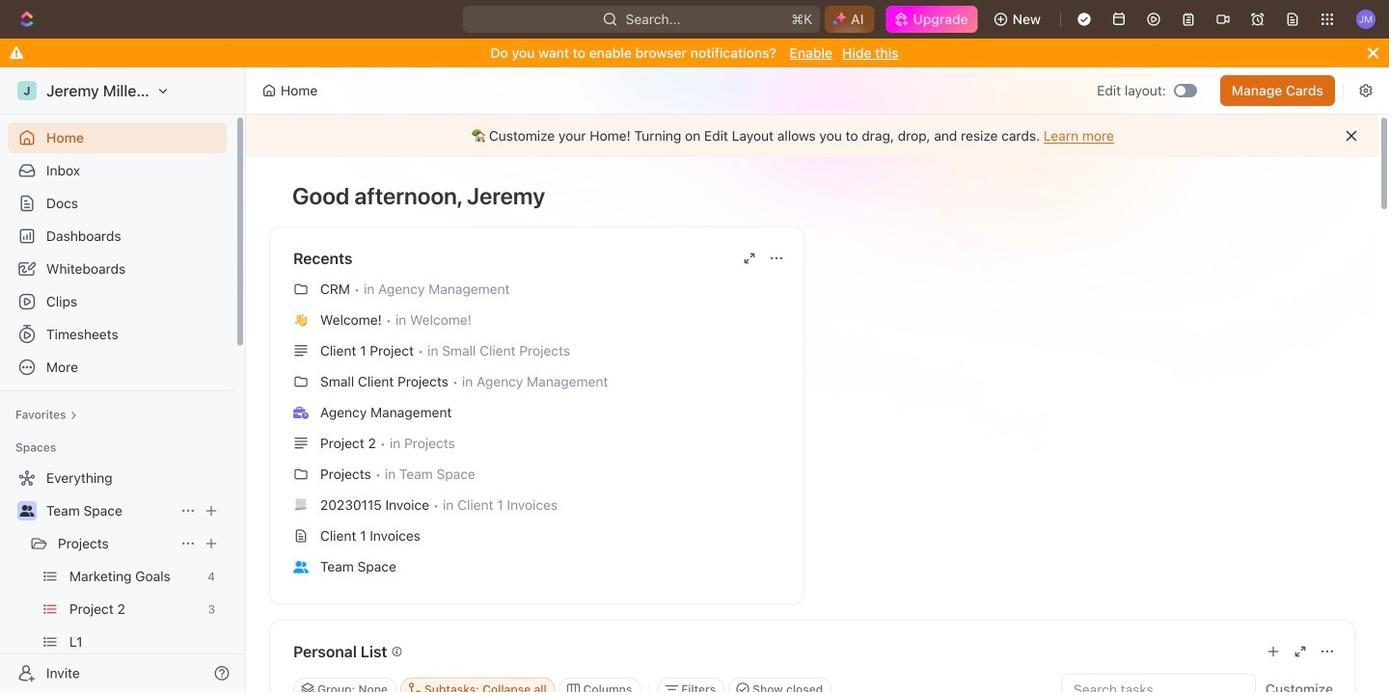 Task type: describe. For each thing, give the bounding box(es) containing it.
sidebar navigation
[[0, 68, 250, 693]]

Search tasks... text field
[[1062, 676, 1255, 693]]

business time image
[[293, 407, 309, 419]]

tree inside sidebar navigation
[[8, 463, 227, 693]]



Task type: locate. For each thing, give the bounding box(es) containing it.
tree
[[8, 463, 227, 693]]

alert
[[246, 115, 1379, 157]]

user group image
[[293, 561, 309, 574]]

user group image
[[20, 506, 34, 517]]

jeremy miller's workspace, , element
[[17, 81, 37, 100]]



Task type: vqa. For each thing, say whether or not it's contained in the screenshot.
back
no



